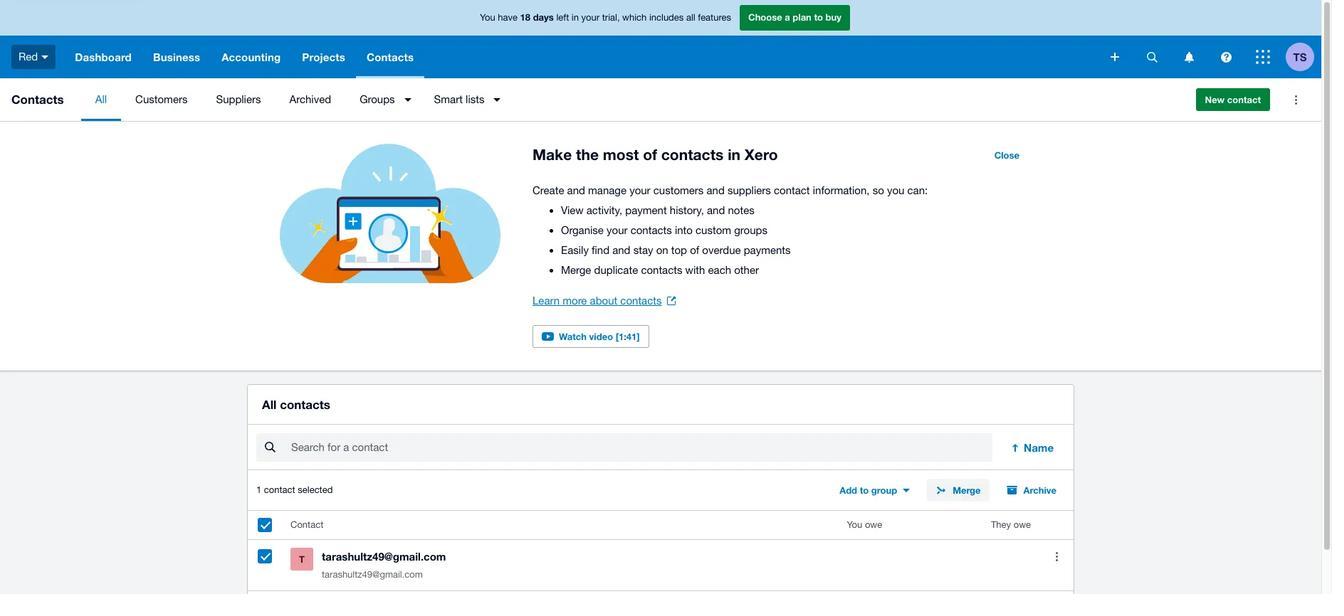 Task type: locate. For each thing, give the bounding box(es) containing it.
you down add
[[847, 520, 862, 531]]

contacts
[[661, 146, 724, 164], [631, 224, 672, 236], [641, 264, 682, 276], [620, 295, 662, 307], [280, 397, 330, 412]]

0 vertical spatial your
[[581, 12, 600, 23]]

1 horizontal spatial of
[[690, 244, 699, 256]]

your up payment
[[629, 184, 650, 196]]

1 vertical spatial all
[[262, 397, 277, 412]]

you inside contact list table element
[[847, 520, 862, 531]]

of right most at the top left
[[643, 146, 657, 164]]

0 horizontal spatial svg image
[[41, 55, 49, 59]]

1 vertical spatial to
[[860, 485, 869, 496]]

0 vertical spatial you
[[480, 12, 495, 23]]

includes
[[649, 12, 684, 23]]

choose a plan to buy
[[748, 12, 841, 23]]

name
[[1024, 442, 1054, 454]]

0 vertical spatial to
[[814, 12, 823, 23]]

svg image
[[1184, 52, 1194, 62], [41, 55, 49, 59]]

which
[[622, 12, 647, 23]]

in left xero
[[728, 146, 740, 164]]

t
[[299, 554, 305, 565]]

contact right 1
[[264, 485, 295, 496]]

2 horizontal spatial contact
[[1227, 94, 1261, 105]]

groups
[[734, 224, 767, 236]]

tarashultz49@gmail.com
[[322, 550, 446, 563], [322, 570, 423, 580]]

1 vertical spatial contact
[[774, 184, 810, 196]]

into
[[675, 224, 693, 236]]

0 horizontal spatial contact
[[264, 485, 295, 496]]

1 owe from the left
[[865, 520, 882, 531]]

add
[[840, 485, 857, 496]]

all
[[95, 93, 107, 105], [262, 397, 277, 412]]

contacts
[[367, 51, 414, 63], [11, 92, 64, 107]]

1 horizontal spatial owe
[[1014, 520, 1031, 531]]

more row options image
[[1042, 543, 1071, 571]]

merge
[[561, 264, 591, 276], [953, 485, 981, 496]]

1 contact selected
[[256, 485, 333, 496]]

owe
[[865, 520, 882, 531], [1014, 520, 1031, 531]]

they
[[991, 520, 1011, 531]]

your down activity,
[[607, 224, 628, 236]]

0 vertical spatial merge
[[561, 264, 591, 276]]

contact
[[1227, 94, 1261, 105], [774, 184, 810, 196], [264, 485, 295, 496]]

2 horizontal spatial your
[[629, 184, 650, 196]]

and up the duplicate at the left
[[612, 244, 630, 256]]

can:
[[907, 184, 928, 196]]

the
[[576, 146, 599, 164]]

1 horizontal spatial to
[[860, 485, 869, 496]]

menu
[[81, 78, 1184, 121]]

organise your contacts into custom groups
[[561, 224, 767, 236]]

you left have
[[480, 12, 495, 23]]

days
[[533, 12, 554, 23]]

contact list table element
[[248, 511, 1074, 591]]

1 vertical spatial of
[[690, 244, 699, 256]]

add to group
[[840, 485, 897, 496]]

contact right new
[[1227, 94, 1261, 105]]

menu containing all
[[81, 78, 1184, 121]]

and up view on the top left
[[567, 184, 585, 196]]

organise
[[561, 224, 604, 236]]

business button
[[142, 36, 211, 78]]

to left buy
[[814, 12, 823, 23]]

0 vertical spatial of
[[643, 146, 657, 164]]

1 horizontal spatial you
[[847, 520, 862, 531]]

merge down easily at the left top
[[561, 264, 591, 276]]

contact right the suppliers
[[774, 184, 810, 196]]

0 horizontal spatial in
[[572, 12, 579, 23]]

1 vertical spatial merge
[[953, 485, 981, 496]]

merge inside button
[[953, 485, 981, 496]]

trial,
[[602, 12, 620, 23]]

0 vertical spatial contact
[[1227, 94, 1261, 105]]

new
[[1205, 94, 1225, 105]]

so
[[873, 184, 884, 196]]

1 vertical spatial tarashultz49@gmail.com
[[322, 570, 423, 580]]

close
[[994, 150, 1019, 161]]

pagination element
[[248, 592, 1074, 594]]

contacts button
[[356, 36, 424, 78]]

in inside you have 18 days left in your trial, which includes all features
[[572, 12, 579, 23]]

choose
[[748, 12, 782, 23]]

2 vertical spatial your
[[607, 224, 628, 236]]

you inside you have 18 days left in your trial, which includes all features
[[480, 12, 495, 23]]

1 horizontal spatial contacts
[[367, 51, 414, 63]]

0 horizontal spatial contacts
[[11, 92, 64, 107]]

in for left
[[572, 12, 579, 23]]

0 horizontal spatial your
[[581, 12, 600, 23]]

red
[[19, 50, 38, 62]]

merge button
[[927, 479, 989, 502]]

owe for you owe
[[865, 520, 882, 531]]

1 horizontal spatial all
[[262, 397, 277, 412]]

1 horizontal spatial your
[[607, 224, 628, 236]]

learn more about contacts
[[533, 295, 662, 307]]

in right the 'left'
[[572, 12, 579, 23]]

archived button
[[275, 78, 345, 121]]

0 vertical spatial all
[[95, 93, 107, 105]]

1 vertical spatial your
[[629, 184, 650, 196]]

lists
[[466, 93, 484, 105]]

2 vertical spatial contact
[[264, 485, 295, 496]]

merge for merge
[[953, 485, 981, 496]]

18
[[520, 12, 530, 23]]

easily
[[561, 244, 589, 256]]

0 vertical spatial in
[[572, 12, 579, 23]]

0 vertical spatial tarashultz49@gmail.com
[[322, 550, 446, 563]]

1 horizontal spatial merge
[[953, 485, 981, 496]]

customers
[[135, 93, 188, 105]]

you owe
[[847, 520, 882, 531]]

1
[[256, 485, 261, 496]]

owe down add to group popup button
[[865, 520, 882, 531]]

svg image
[[1256, 50, 1270, 64], [1147, 52, 1157, 62], [1221, 52, 1231, 62], [1111, 53, 1119, 61]]

business
[[153, 51, 200, 63]]

0 vertical spatial contacts
[[367, 51, 414, 63]]

1 vertical spatial you
[[847, 520, 862, 531]]

owe right they on the right bottom of the page
[[1014, 520, 1031, 531]]

0 horizontal spatial of
[[643, 146, 657, 164]]

of right the top
[[690, 244, 699, 256]]

customers button
[[121, 78, 202, 121]]

your
[[581, 12, 600, 23], [629, 184, 650, 196], [607, 224, 628, 236]]

xero
[[745, 146, 778, 164]]

0 horizontal spatial all
[[95, 93, 107, 105]]

make the most of contacts in xero
[[533, 146, 778, 164]]

archive button
[[998, 479, 1065, 502]]

video
[[589, 331, 613, 342]]

watch video [1:41] button
[[533, 325, 649, 348]]

all for all
[[95, 93, 107, 105]]

archived
[[289, 93, 331, 105]]

add to group button
[[831, 479, 919, 502]]

suppliers
[[728, 184, 771, 196]]

information,
[[813, 184, 870, 196]]

1 vertical spatial in
[[728, 146, 740, 164]]

contacts down red 'popup button'
[[11, 92, 64, 107]]

merge left archive button at the right
[[953, 485, 981, 496]]

all inside button
[[95, 93, 107, 105]]

plan
[[793, 12, 811, 23]]

0 horizontal spatial merge
[[561, 264, 591, 276]]

your left trial,
[[581, 12, 600, 23]]

banner
[[0, 0, 1321, 78]]

contacts inside dropdown button
[[367, 51, 414, 63]]

payment
[[625, 204, 667, 216]]

banner containing ts
[[0, 0, 1321, 78]]

accounting button
[[211, 36, 291, 78]]

0 horizontal spatial owe
[[865, 520, 882, 531]]

0 horizontal spatial you
[[480, 12, 495, 23]]

contact for 1 contact selected
[[264, 485, 295, 496]]

1 horizontal spatial contact
[[774, 184, 810, 196]]

2 owe from the left
[[1014, 520, 1031, 531]]

projects button
[[291, 36, 356, 78]]

1 tarashultz49@gmail.com from the top
[[322, 550, 446, 563]]

contacts up groups button
[[367, 51, 414, 63]]

to right add
[[860, 485, 869, 496]]

in
[[572, 12, 579, 23], [728, 146, 740, 164]]

stay
[[633, 244, 653, 256]]

[1:41]
[[616, 331, 640, 342]]

customers
[[653, 184, 704, 196]]

learn
[[533, 295, 560, 307]]

tarashultz49@gmail.com tarashultz49@gmail.com
[[322, 550, 446, 580]]

close button
[[986, 144, 1028, 167]]

contact inside 'button'
[[1227, 94, 1261, 105]]

1 horizontal spatial in
[[728, 146, 740, 164]]

learn more about contacts link
[[533, 291, 676, 311]]

suppliers button
[[202, 78, 275, 121]]

2 tarashultz49@gmail.com from the top
[[322, 570, 423, 580]]

have
[[498, 12, 518, 23]]



Task type: describe. For each thing, give the bounding box(es) containing it.
most
[[603, 146, 639, 164]]

accounting
[[222, 51, 281, 63]]

find
[[592, 244, 609, 256]]

svg image inside red 'popup button'
[[41, 55, 49, 59]]

suppliers
[[216, 93, 261, 105]]

owe for they owe
[[1014, 520, 1031, 531]]

history,
[[670, 204, 704, 216]]

easily find and stay on top of overdue payments
[[561, 244, 791, 256]]

each
[[708, 264, 731, 276]]

on
[[656, 244, 668, 256]]

1 horizontal spatial svg image
[[1184, 52, 1194, 62]]

you have 18 days left in your trial, which includes all features
[[480, 12, 731, 23]]

all contacts
[[262, 397, 330, 412]]

duplicate
[[594, 264, 638, 276]]

left
[[556, 12, 569, 23]]

in for contacts
[[728, 146, 740, 164]]

smart lists button
[[420, 78, 509, 121]]

groups
[[360, 93, 395, 105]]

other
[[734, 264, 759, 276]]

0 horizontal spatial to
[[814, 12, 823, 23]]

red button
[[0, 36, 64, 78]]

group
[[871, 485, 897, 496]]

all for all contacts
[[262, 397, 277, 412]]

create
[[533, 184, 564, 196]]

they owe
[[991, 520, 1031, 531]]

to inside popup button
[[860, 485, 869, 496]]

notes
[[728, 204, 754, 216]]

create and manage your customers and suppliers contact information, so you can:
[[533, 184, 928, 196]]

smart lists
[[434, 93, 484, 105]]

actions menu image
[[1281, 85, 1310, 114]]

dashboard
[[75, 51, 132, 63]]

smart
[[434, 93, 463, 105]]

activity,
[[587, 204, 622, 216]]

name button
[[1001, 434, 1065, 462]]

contact
[[290, 520, 323, 531]]

all
[[686, 12, 695, 23]]

buy
[[826, 12, 841, 23]]

about
[[590, 295, 617, 307]]

your inside you have 18 days left in your trial, which includes all features
[[581, 12, 600, 23]]

watch video [1:41]
[[559, 331, 640, 342]]

merge duplicate contacts with each other
[[561, 264, 759, 276]]

watch
[[559, 331, 587, 342]]

overdue
[[702, 244, 741, 256]]

and left the suppliers
[[707, 184, 725, 196]]

a
[[785, 12, 790, 23]]

and up custom
[[707, 204, 725, 216]]

groups button
[[345, 78, 420, 121]]

tarashultz49@gmail.com inside tarashultz49@gmail.com tarashultz49@gmail.com
[[322, 570, 423, 580]]

selected
[[298, 485, 333, 496]]

more
[[563, 295, 587, 307]]

dashboard link
[[64, 36, 142, 78]]

top
[[671, 244, 687, 256]]

new contact button
[[1196, 88, 1270, 111]]

make
[[533, 146, 572, 164]]

archive
[[1023, 485, 1057, 496]]

1 vertical spatial contacts
[[11, 92, 64, 107]]

manage
[[588, 184, 627, 196]]

you for you owe
[[847, 520, 862, 531]]

merge for merge duplicate contacts with each other
[[561, 264, 591, 276]]

features
[[698, 12, 731, 23]]

new contact
[[1205, 94, 1261, 105]]

view
[[561, 204, 584, 216]]

ts button
[[1286, 36, 1321, 78]]

you for you have 18 days left in your trial, which includes all features
[[480, 12, 495, 23]]

ts
[[1293, 50, 1307, 63]]

you
[[887, 184, 904, 196]]

projects
[[302, 51, 345, 63]]

payments
[[744, 244, 791, 256]]

Search for a contact field
[[290, 434, 992, 461]]

contact for new contact
[[1227, 94, 1261, 105]]

view activity, payment history, and notes
[[561, 204, 754, 216]]

custom
[[696, 224, 731, 236]]



Task type: vqa. For each thing, say whether or not it's contained in the screenshot.
manage
yes



